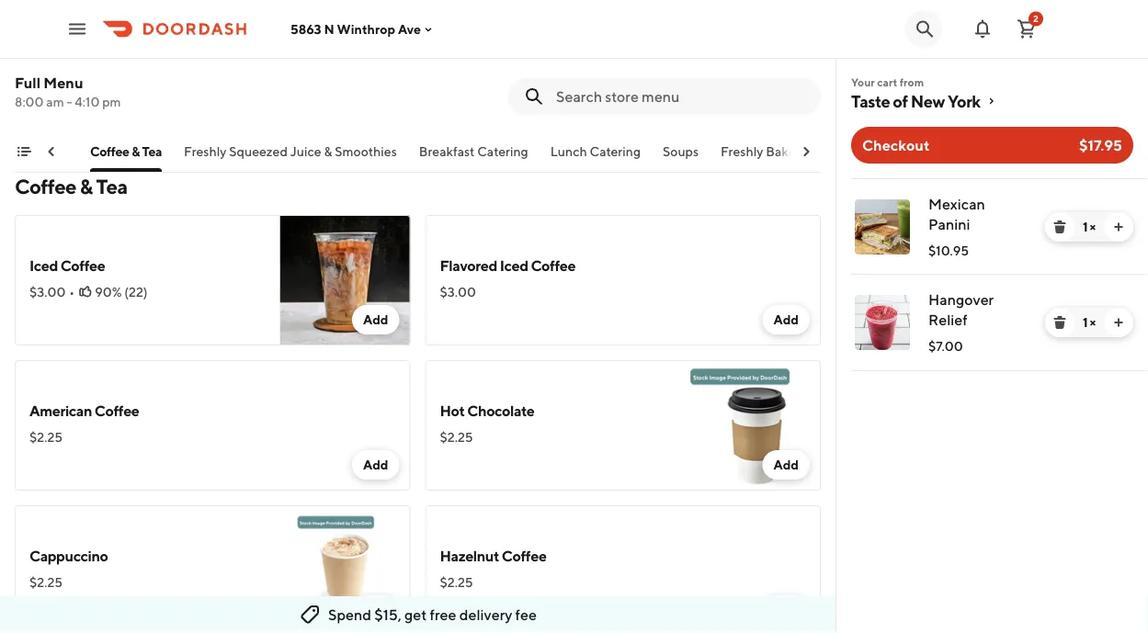 Task type: describe. For each thing, give the bounding box(es) containing it.
$2.25 for hazelnut coffee
[[440, 575, 473, 590]]

hangover relief
[[928, 291, 994, 329]]

$17.95
[[1079, 137, 1122, 154]]

$10.95
[[928, 243, 969, 258]]

list containing mexican panini
[[836, 178, 1148, 371]]

get
[[404, 606, 427, 624]]

flavored iced coffee
[[440, 257, 576, 274]]

mexican panini
[[928, 195, 985, 233]]

full menu 8:00 am - 4:10 pm
[[15, 74, 121, 109]]

freshly squeezed juice & smoothies
[[184, 144, 397, 159]]

1 for hangover relief
[[1083, 315, 1088, 330]]

spend $15, get free delivery fee
[[328, 606, 537, 624]]

$15,
[[374, 606, 402, 624]]

coffee right the hazelnut
[[502, 547, 547, 565]]

hangover
[[928, 291, 994, 308]]

breakfast
[[419, 144, 475, 159]]

iced coffee
[[29, 257, 105, 274]]

1 horizontal spatial &
[[132, 144, 140, 159]]

notification bell image
[[972, 18, 994, 40]]

-
[[67, 94, 72, 109]]

show menu categories image
[[17, 144, 31, 159]]

hazelnut coffee
[[440, 547, 547, 565]]

90%
[[95, 285, 122, 300]]

hot chocolate
[[440, 402, 535, 420]]

cappuccino
[[29, 547, 108, 565]]

1 for mexican panini
[[1083, 219, 1088, 234]]

coffee down pm
[[90, 144, 129, 159]]

from
[[900, 75, 924, 88]]

iced coffee image
[[280, 215, 410, 346]]

0 horizontal spatial &
[[80, 175, 93, 199]]

scroll menu navigation left image
[[44, 144, 59, 159]]

0 vertical spatial coffee & tea
[[90, 144, 162, 159]]

90% (22)
[[95, 285, 148, 300]]

baked
[[766, 144, 803, 159]]

freshly baked pastries
[[721, 144, 852, 159]]

am
[[46, 94, 64, 109]]

full
[[15, 74, 41, 91]]

frappuccino
[[97, 23, 178, 41]]

cappuccino image
[[280, 506, 410, 633]]

5863
[[290, 21, 321, 37]]

lunch catering
[[550, 144, 641, 159]]

hot chocolate image
[[690, 360, 821, 491]]

× for mexican panini
[[1090, 219, 1096, 234]]

drinks button
[[31, 142, 68, 172]]

your cart from
[[851, 75, 924, 88]]

american coffee
[[29, 402, 139, 420]]

Item Search search field
[[556, 86, 806, 107]]

1 × for hangover relief
[[1083, 315, 1096, 330]]

freshly for freshly baked pastries
[[721, 144, 763, 159]]

& inside 'freshly squeezed juice & smoothies' button
[[324, 144, 332, 159]]

mexican panini image
[[855, 199, 910, 255]]

open menu image
[[66, 18, 88, 40]]

$3.00 •
[[29, 285, 75, 300]]

free
[[430, 606, 456, 624]]

starbucks
[[29, 23, 94, 41]]

remove item from cart image
[[1053, 220, 1067, 234]]

$3.00 for $3.00 •
[[29, 285, 66, 300]]

× for hangover relief
[[1090, 315, 1096, 330]]

spend
[[328, 606, 371, 624]]

new
[[911, 91, 945, 111]]

1 horizontal spatial tea
[[142, 144, 162, 159]]

cart
[[877, 75, 897, 88]]

coffee down drinks button
[[15, 175, 76, 199]]

delivery
[[459, 606, 512, 624]]

2
[[1033, 13, 1039, 24]]

starbucks frappuccino  coffee flavor 15  oz $4.99
[[29, 23, 269, 85]]

coffee up "•"
[[60, 257, 105, 274]]

add one to cart image for mexican panini
[[1111, 220, 1126, 234]]

of
[[893, 91, 908, 111]]



Task type: locate. For each thing, give the bounding box(es) containing it.
flavored
[[440, 257, 497, 274]]

oz
[[45, 47, 59, 63]]

breakfast catering
[[419, 144, 528, 159]]

1 × right remove item from cart icon
[[1083, 219, 1096, 234]]

add one to cart image for hangover relief
[[1111, 315, 1126, 330]]

1 catering from the left
[[477, 144, 528, 159]]

1 freshly from the left
[[184, 144, 227, 159]]

1 × from the top
[[1090, 219, 1096, 234]]

2 $3.00 from the left
[[440, 285, 476, 300]]

hazelnut
[[440, 547, 499, 565]]

1 vertical spatial coffee & tea
[[15, 175, 127, 199]]

freshly baked pastries button
[[721, 142, 852, 172]]

15
[[29, 47, 42, 63]]

2 1 × from the top
[[1083, 315, 1096, 330]]

ave
[[398, 21, 421, 37]]

relief
[[928, 311, 968, 329]]

0 horizontal spatial catering
[[477, 144, 528, 159]]

2 add one to cart image from the top
[[1111, 315, 1126, 330]]

1 ×
[[1083, 219, 1096, 234], [1083, 315, 1096, 330]]

& up iced coffee
[[80, 175, 93, 199]]

1 1 × from the top
[[1083, 219, 1096, 234]]

× right remove item from cart icon
[[1090, 219, 1096, 234]]

freshly left the squeezed
[[184, 144, 227, 159]]

1 horizontal spatial iced
[[500, 257, 528, 274]]

0 vertical spatial tea
[[142, 144, 162, 159]]

n
[[324, 21, 334, 37]]

& right scroll menu navigation left icon
[[132, 144, 140, 159]]

lunch
[[550, 144, 587, 159]]

pm
[[102, 94, 121, 109]]

$2.25 down cappuccino
[[29, 575, 63, 590]]

coffee & tea down drinks button
[[15, 175, 127, 199]]

&
[[132, 144, 140, 159], [324, 144, 332, 159], [80, 175, 93, 199]]

soups button
[[663, 142, 699, 172]]

catering for breakfast catering
[[477, 144, 528, 159]]

1
[[1083, 219, 1088, 234], [1083, 315, 1088, 330]]

fee
[[515, 606, 537, 624]]

hangover relief image
[[855, 295, 910, 350]]

2 items, open order cart image
[[1016, 18, 1038, 40]]

remove item from cart image
[[1053, 315, 1067, 330]]

2 horizontal spatial &
[[324, 144, 332, 159]]

freshly left baked at the right of the page
[[721, 144, 763, 159]]

2 freshly from the left
[[721, 144, 763, 159]]

2 iced from the left
[[500, 257, 528, 274]]

& right the juice
[[324, 144, 332, 159]]

$3.00 left "•"
[[29, 285, 66, 300]]

list
[[836, 178, 1148, 371]]

catering for lunch catering
[[590, 144, 641, 159]]

flavor
[[228, 23, 269, 41]]

0 vertical spatial 1
[[1083, 219, 1088, 234]]

2 catering from the left
[[590, 144, 641, 159]]

coffee right american
[[94, 402, 139, 420]]

1 1 from the top
[[1083, 219, 1088, 234]]

0 vertical spatial 1 ×
[[1083, 219, 1096, 234]]

0 vertical spatial ×
[[1090, 219, 1096, 234]]

american
[[29, 402, 92, 420]]

0 vertical spatial add one to cart image
[[1111, 220, 1126, 234]]

coffee inside starbucks frappuccino  coffee flavor 15  oz $4.99
[[181, 23, 226, 41]]

$3.00 down flavored
[[440, 285, 476, 300]]

$3.00 for $3.00
[[440, 285, 476, 300]]

1 vertical spatial 1 ×
[[1083, 315, 1096, 330]]

catering inside button
[[590, 144, 641, 159]]

add one to cart image right remove item from cart icon
[[1111, 220, 1126, 234]]

pastries
[[806, 144, 852, 159]]

$2.25 down american
[[29, 430, 63, 445]]

$2.25 down the hazelnut
[[440, 575, 473, 590]]

1 vertical spatial 1
[[1083, 315, 1088, 330]]

$7.00
[[928, 339, 963, 354]]

1 horizontal spatial $3.00
[[440, 285, 476, 300]]

your
[[851, 75, 875, 88]]

coffee
[[181, 23, 226, 41], [90, 144, 129, 159], [15, 175, 76, 199], [60, 257, 105, 274], [531, 257, 576, 274], [94, 402, 139, 420], [502, 547, 547, 565]]

•
[[69, 285, 75, 300]]

catering
[[477, 144, 528, 159], [590, 144, 641, 159]]

8:00
[[15, 94, 44, 109]]

catering right lunch on the top
[[590, 144, 641, 159]]

$4.99
[[29, 69, 64, 85]]

freshly
[[184, 144, 227, 159], [721, 144, 763, 159]]

hot
[[440, 402, 465, 420]]

5863 n winthrop ave
[[290, 21, 421, 37]]

add
[[363, 312, 388, 327], [773, 312, 799, 327], [363, 457, 388, 472], [773, 457, 799, 472], [363, 603, 388, 618], [773, 603, 799, 618]]

1 horizontal spatial freshly
[[721, 144, 763, 159]]

× right remove item from cart image at right
[[1090, 315, 1096, 330]]

(22)
[[124, 285, 148, 300]]

squeezed
[[229, 144, 288, 159]]

add button
[[352, 305, 399, 335], [762, 305, 810, 335], [352, 450, 399, 480], [762, 450, 810, 480], [352, 596, 399, 625], [762, 596, 810, 625]]

1 × for mexican panini
[[1083, 219, 1096, 234]]

coffee right flavored
[[531, 257, 576, 274]]

1 horizontal spatial catering
[[590, 144, 641, 159]]

4:10
[[75, 94, 100, 109]]

taste of new york
[[851, 91, 980, 111]]

1 iced from the left
[[29, 257, 58, 274]]

$2.25
[[29, 430, 63, 445], [440, 430, 473, 445], [29, 575, 63, 590], [440, 575, 473, 590]]

coffee left flavor
[[181, 23, 226, 41]]

0 horizontal spatial iced
[[29, 257, 58, 274]]

freshly squeezed juice & smoothies button
[[184, 142, 397, 172]]

scroll menu navigation right image
[[799, 144, 814, 159]]

catering inside 'button'
[[477, 144, 528, 159]]

taste
[[851, 91, 890, 111]]

2 × from the top
[[1090, 315, 1096, 330]]

drinks
[[31, 144, 68, 159]]

add one to cart image right remove item from cart image at right
[[1111, 315, 1126, 330]]

add one to cart image
[[1111, 220, 1126, 234], [1111, 315, 1126, 330]]

coffee & tea down pm
[[90, 144, 162, 159]]

tea
[[142, 144, 162, 159], [96, 175, 127, 199]]

iced up $3.00 •
[[29, 257, 58, 274]]

york
[[948, 91, 980, 111]]

1 add one to cart image from the top
[[1111, 220, 1126, 234]]

1 vertical spatial add one to cart image
[[1111, 315, 1126, 330]]

$2.25 for cappuccino
[[29, 575, 63, 590]]

5863 n winthrop ave button
[[290, 21, 436, 37]]

0 horizontal spatial tea
[[96, 175, 127, 199]]

0 horizontal spatial freshly
[[184, 144, 227, 159]]

menu
[[44, 74, 83, 91]]

coffee & tea
[[90, 144, 162, 159], [15, 175, 127, 199]]

1 vertical spatial ×
[[1090, 315, 1096, 330]]

soups
[[663, 144, 699, 159]]

1 vertical spatial tea
[[96, 175, 127, 199]]

iced right flavored
[[500, 257, 528, 274]]

1 $3.00 from the left
[[29, 285, 66, 300]]

$2.25 for hot chocolate
[[440, 430, 473, 445]]

1 right remove item from cart icon
[[1083, 219, 1088, 234]]

$2.25 for american coffee
[[29, 430, 63, 445]]

juice
[[290, 144, 321, 159]]

chocolate
[[467, 402, 535, 420]]

winthrop
[[337, 21, 395, 37]]

catering right 'breakfast'
[[477, 144, 528, 159]]

mexican
[[928, 195, 985, 213]]

$2.25 down hot
[[440, 430, 473, 445]]

$3.00
[[29, 285, 66, 300], [440, 285, 476, 300]]

freshly for freshly squeezed juice & smoothies
[[184, 144, 227, 159]]

smoothies
[[335, 144, 397, 159]]

×
[[1090, 219, 1096, 234], [1090, 315, 1096, 330]]

iced
[[29, 257, 58, 274], [500, 257, 528, 274]]

1 right remove item from cart image at right
[[1083, 315, 1088, 330]]

2 button
[[1008, 11, 1045, 47]]

2 1 from the top
[[1083, 315, 1088, 330]]

taste of new york link
[[851, 90, 1133, 112]]

lunch catering button
[[550, 142, 641, 172]]

checkout
[[862, 137, 930, 154]]

1 × right remove item from cart image at right
[[1083, 315, 1096, 330]]

panini
[[928, 216, 970, 233]]

breakfast catering button
[[419, 142, 528, 172]]

0 horizontal spatial $3.00
[[29, 285, 66, 300]]



Task type: vqa. For each thing, say whether or not it's contained in the screenshot.
Coffee
yes



